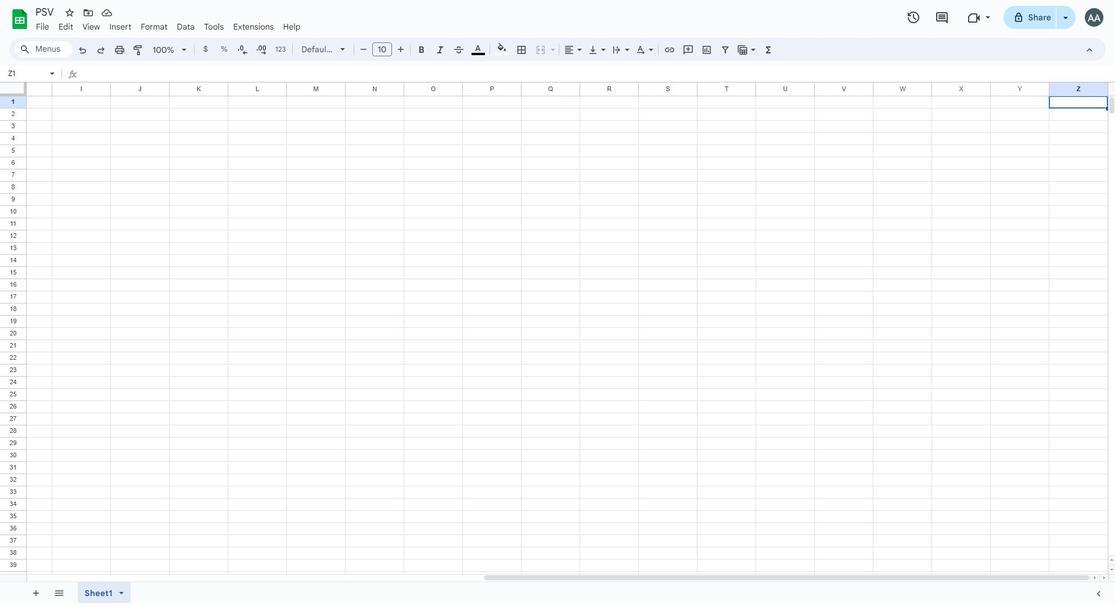Task type: vqa. For each thing, say whether or not it's contained in the screenshot.
Comment BUTTON
no



Task type: locate. For each thing, give the bounding box(es) containing it.
6 menu item from the left
[[172, 20, 199, 34]]

menu item
[[31, 20, 54, 34], [54, 20, 78, 34], [78, 20, 105, 34], [105, 20, 136, 34], [136, 20, 172, 34], [172, 20, 199, 34], [199, 20, 229, 34], [229, 20, 279, 34], [279, 20, 305, 34]]

application
[[0, 0, 1116, 604]]

Rename text field
[[31, 5, 60, 19]]

redo (ctrl+y) image
[[95, 44, 107, 56]]

font list. default (arial) selected. option
[[302, 41, 334, 58]]

None text field
[[5, 68, 48, 79]]

2 menu item from the left
[[54, 20, 78, 34]]

None text field
[[82, 67, 1116, 82]]

Zoom text field
[[150, 42, 178, 58]]

all sheets image
[[49, 584, 68, 603]]

fill color image
[[495, 41, 509, 55]]

create a filter image
[[720, 44, 732, 56]]

3 menu item from the left
[[78, 20, 105, 34]]

borders image
[[515, 41, 528, 58]]

text color image
[[472, 41, 485, 55]]

last edit was seconds ago image
[[907, 10, 921, 24]]

add sheet image
[[30, 588, 40, 598]]

name box (ctrl + j) element
[[3, 67, 58, 81]]

increase decimal places image
[[256, 44, 267, 56]]

1 horizontal spatial toolbar
[[74, 583, 140, 604]]

1 toolbar from the left
[[24, 583, 73, 604]]

star image
[[64, 7, 76, 19]]

bold (ctrl+b) image
[[416, 44, 428, 56]]

4 menu item from the left
[[105, 20, 136, 34]]

0 horizontal spatial toolbar
[[24, 583, 73, 604]]

8 menu item from the left
[[229, 20, 279, 34]]

9 menu item from the left
[[279, 20, 305, 34]]

document status: saved to drive. image
[[101, 7, 113, 19]]

toolbar
[[24, 583, 73, 604], [74, 583, 140, 604]]

menu bar
[[31, 15, 305, 34]]

select merge type image
[[548, 42, 556, 46]]

insert link (ctrl+k) image
[[664, 44, 676, 56]]

2 toolbar from the left
[[74, 583, 140, 604]]

Star checkbox
[[62, 5, 78, 21]]

none text field inside name box (ctrl + j) element
[[5, 68, 48, 79]]



Task type: describe. For each thing, give the bounding box(es) containing it.
decrease font size (ctrl+shift+comma) image
[[358, 44, 369, 55]]

functions image
[[762, 41, 775, 58]]

show all comments image
[[936, 11, 949, 25]]

1 menu item from the left
[[31, 20, 54, 34]]

increase font size (ctrl+shift+period) image
[[395, 44, 406, 55]]

print (ctrl+p) image
[[114, 44, 126, 56]]

menu bar banner
[[0, 0, 1116, 604]]

quick sharing actions image
[[1064, 17, 1069, 35]]

Font size field
[[372, 42, 397, 57]]

merge cells image
[[535, 44, 547, 56]]

5 menu item from the left
[[136, 20, 172, 34]]

insert comment (ctrl+alt+m) image
[[683, 44, 694, 56]]

insert chart image
[[701, 44, 713, 56]]

share. private to only me. image
[[1014, 12, 1024, 22]]

hide the menus (ctrl+shift+f) image
[[1084, 44, 1096, 56]]

undo (ctrl+z) image
[[77, 44, 88, 56]]

paint format image
[[132, 44, 144, 56]]

7 menu item from the left
[[199, 20, 229, 34]]

main toolbar
[[72, 41, 779, 60]]

sheets home image
[[9, 9, 30, 30]]

decrease decimal places image
[[237, 44, 249, 56]]

Menus field
[[15, 41, 73, 58]]

menu bar inside menu bar banner
[[31, 15, 305, 34]]

Font size text field
[[373, 42, 392, 56]]

Zoom field
[[148, 41, 192, 59]]

italic (ctrl+i) image
[[435, 44, 446, 56]]

strikethrough (alt+shift+5) image
[[453, 44, 465, 56]]



